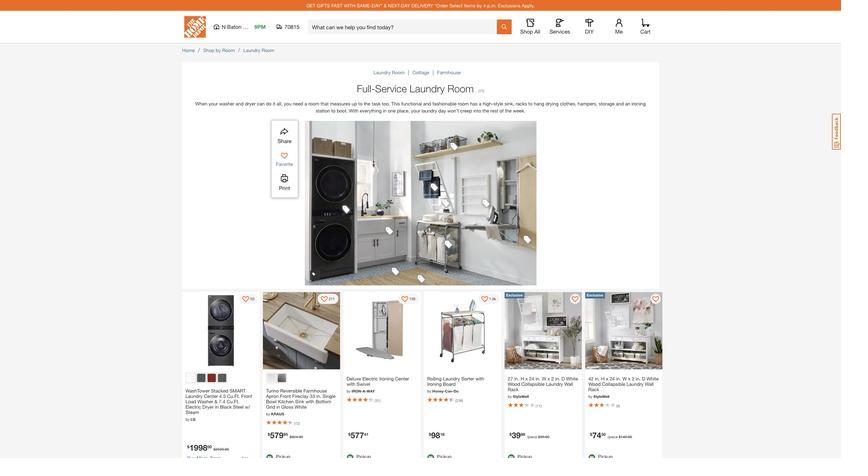 Task type: locate. For each thing, give the bounding box(es) containing it.
0 horizontal spatial front
[[241, 393, 252, 399]]

1 h from the left
[[521, 376, 524, 382]]

24 inside 27 in. h x 24 in. w x 2 in. d white wood collapsible laundry wall rack by stylewell
[[529, 376, 535, 382]]

collapsible inside 27 in. h x 24 in. w x 2 in. d white wood collapsible laundry wall rack by stylewell
[[522, 381, 545, 387]]

2 front from the left
[[280, 393, 291, 399]]

w/
[[245, 404, 250, 410]]

2 wall from the left
[[645, 381, 654, 387]]

1 horizontal spatial /piece
[[608, 435, 618, 439]]

the
[[364, 101, 371, 106], [483, 108, 489, 114], [505, 108, 512, 114]]

stylewell down 42
[[594, 394, 610, 399]]

to
[[359, 101, 363, 106], [529, 101, 533, 106], [331, 108, 336, 114]]

display image for 211
[[321, 296, 328, 303]]

1 horizontal spatial and
[[423, 101, 431, 106]]

1 horizontal spatial 2
[[632, 376, 635, 382]]

room down 9pm
[[262, 47, 274, 53]]

center up dryer
[[204, 393, 218, 399]]

gray image
[[278, 374, 286, 382]]

collapsible up ( 11 )
[[522, 381, 545, 387]]

front inside 'washtower stacked smart laundry center 4.5 cu.ft. front load washer & 7.4 cu.ft. electric dryer in black steel w/ steam by lg'
[[241, 393, 252, 399]]

1 rack from the left
[[508, 387, 519, 392]]

1 room from the left
[[309, 101, 319, 106]]

display image inside 1.0k dropdown button
[[482, 296, 488, 303]]

1 99 from the left
[[299, 435, 303, 439]]

312696296 image
[[429, 182, 440, 193]]

front up gloss
[[280, 393, 291, 399]]

1 horizontal spatial front
[[280, 393, 291, 399]]

0 horizontal spatial center
[[204, 393, 218, 399]]

black steel image
[[218, 374, 226, 382]]

candy apple red image
[[207, 374, 216, 382]]

) for 27 in. h x 24 in. w x 2 in. d white wood collapsible laundry wall rack
[[541, 404, 542, 408]]

d for 39
[[562, 376, 565, 382]]

rack down 42
[[589, 387, 599, 392]]

white for 39
[[566, 376, 578, 382]]

ironing right the swivel
[[379, 376, 394, 382]]

display image for 1.0k
[[482, 296, 488, 303]]

1 horizontal spatial the
[[483, 108, 489, 114]]

to right up
[[359, 101, 363, 106]]

$ left 2599
[[187, 444, 190, 449]]

1 vertical spatial 50
[[602, 432, 606, 437]]

2 h from the left
[[601, 376, 605, 382]]

/piece inside $ 39 88 /piece $ 99 . 00
[[527, 435, 537, 439]]

1 /piece from the left
[[527, 435, 537, 439]]

nature green image
[[197, 374, 205, 382]]

2 rack from the left
[[589, 387, 599, 392]]

( 11 )
[[536, 404, 542, 408]]

display image inside the 156 dropdown button
[[402, 296, 408, 303]]

1 vertical spatial your
[[411, 108, 420, 114]]

0 horizontal spatial d
[[562, 376, 565, 382]]

( up 824
[[294, 421, 295, 426]]

to left hang
[[529, 101, 533, 106]]

washer
[[219, 101, 234, 106]]

99
[[299, 435, 303, 439], [540, 435, 545, 439]]

wood inside 27 in. h x 24 in. w x 2 in. d white wood collapsible laundry wall rack by stylewell
[[508, 381, 520, 387]]

wall inside 42 in. h x 24 in. w x 2 in. d white wood collapsible laundry wall rack by stylewell
[[645, 381, 654, 387]]

0 horizontal spatial wood
[[508, 381, 520, 387]]

1 horizontal spatial rack
[[589, 387, 599, 392]]

2 horizontal spatial white
[[647, 376, 659, 382]]

0 horizontal spatial stylewell
[[513, 394, 529, 399]]

apply.
[[522, 3, 535, 8]]

stylewell
[[513, 394, 529, 399], [594, 394, 610, 399]]

in
[[383, 108, 387, 114], [215, 404, 219, 410], [276, 404, 280, 410]]

& right the day*
[[384, 3, 387, 8]]

2 2 from the left
[[632, 376, 635, 382]]

1 horizontal spatial laundry room
[[374, 70, 405, 75]]

the right of
[[505, 108, 512, 114]]

0 horizontal spatial to
[[331, 108, 336, 114]]

collapsible up '( 8 )'
[[602, 381, 625, 387]]

with up iron-
[[347, 381, 356, 387]]

room up creep
[[458, 101, 469, 106]]

in left the one
[[383, 108, 387, 114]]

fashionable
[[433, 101, 457, 106]]

shop left all
[[520, 28, 533, 35]]

with inside turino reversible farmhouse apron front fireclay 33 in. single bowl kitchen sink with bottom grid in gloss white by kraus
[[306, 399, 314, 404]]

. right 1998
[[224, 447, 225, 452]]

1 vertical spatial shop
[[203, 47, 215, 53]]

collapsible inside 42 in. h x 24 in. w x 2 in. d white wood collapsible laundry wall rack by stylewell
[[602, 381, 625, 387]]

display image inside the '211' dropdown button
[[321, 296, 328, 303]]

0 horizontal spatial collapsible
[[522, 381, 545, 387]]

w inside 42 in. h x 24 in. w x 2 in. d white wood collapsible laundry wall rack by stylewell
[[623, 376, 627, 382]]

0 horizontal spatial /piece
[[527, 435, 537, 439]]

the down high-
[[483, 108, 489, 114]]

1 horizontal spatial your
[[411, 108, 420, 114]]

in inside 'washtower stacked smart laundry center 4.5 cu.ft. front load washer & 7.4 cu.ft. electric dryer in black steel w/ steam by lg'
[[215, 404, 219, 410]]

315101538 image
[[481, 198, 492, 209]]

iron-
[[352, 389, 363, 393]]

1 available for pickup image from the left
[[347, 455, 354, 458]]

by down 27
[[508, 394, 512, 399]]

rack for 39
[[508, 387, 519, 392]]

in inside turino reversible farmhouse apron front fireclay 33 in. single bowl kitchen sink with bottom grid in gloss white by kraus
[[276, 404, 280, 410]]

can-
[[445, 389, 454, 393]]

laundry
[[243, 47, 260, 53], [374, 70, 391, 75], [410, 83, 445, 94], [443, 376, 460, 382], [546, 381, 563, 387], [627, 381, 644, 387], [186, 393, 203, 399]]

ironing inside deluxe electric ironing center with swivel by iron-a-way
[[379, 376, 394, 382]]

1 horizontal spatial laundry room link
[[374, 70, 406, 75]]

0 vertical spatial laundry room link
[[243, 47, 274, 53]]

) for deluxe electric ironing center with swivel
[[380, 398, 381, 403]]

( down way
[[375, 398, 376, 403]]

2 inside 42 in. h x 24 in. w x 2 in. d white wood collapsible laundry wall rack by stylewell
[[632, 376, 635, 382]]

1 horizontal spatial d
[[642, 376, 646, 382]]

1 front from the left
[[241, 393, 252, 399]]

0 vertical spatial center
[[395, 376, 409, 382]]

shop for shop by room
[[203, 47, 215, 53]]

deluxe electric ironing center with swivel image
[[343, 292, 421, 369]]

1.0k button
[[478, 294, 500, 304]]

0 horizontal spatial in
[[215, 404, 219, 410]]

*order
[[435, 3, 448, 8]]

front up w/
[[241, 393, 252, 399]]

1 exclusive from the left
[[506, 293, 523, 297]]

What can we help you find today? search field
[[312, 20, 497, 34]]

4 x from the left
[[628, 376, 631, 382]]

1 horizontal spatial 50
[[602, 432, 606, 437]]

h right 27
[[521, 376, 524, 382]]

2 d from the left
[[642, 376, 646, 382]]

2 w from the left
[[623, 376, 627, 382]]

to left boot. on the left top of the page
[[331, 108, 336, 114]]

1 horizontal spatial center
[[395, 376, 409, 382]]

0 horizontal spatial laundry room
[[243, 47, 274, 53]]

1 horizontal spatial exclusive
[[587, 293, 604, 297]]

turino
[[266, 388, 279, 394]]

27
[[508, 376, 513, 382]]

stylewell inside 27 in. h x 24 in. w x 2 in. d white wood collapsible laundry wall rack by stylewell
[[513, 394, 529, 399]]

/piece inside "$ 74 50 /piece $ 149 . 00"
[[608, 435, 618, 439]]

0 vertical spatial shop
[[520, 28, 533, 35]]

0 horizontal spatial rack
[[508, 387, 519, 392]]

by left honey-
[[427, 389, 431, 393]]

. right 74
[[627, 435, 628, 439]]

1 collapsible from the left
[[522, 381, 545, 387]]

18
[[440, 432, 445, 437]]

( down 27 in. h x 24 in. w x 2 in. d white wood collapsible laundry wall rack by stylewell
[[536, 404, 537, 408]]

me
[[615, 28, 623, 35]]

(
[[479, 89, 479, 93], [375, 398, 376, 403], [455, 398, 456, 403], [536, 404, 537, 408], [617, 404, 617, 408], [294, 421, 295, 426]]

1 horizontal spatial 24
[[610, 376, 615, 382]]

white image
[[187, 374, 195, 382]]

) down deluxe electric ironing center with swivel by iron-a-way
[[380, 398, 381, 403]]

) down 27 in. h x 24 in. w x 2 in. d white wood collapsible laundry wall rack by stylewell
[[541, 404, 542, 408]]

2 collapsible from the left
[[602, 381, 625, 387]]

$ left the 149
[[590, 432, 593, 437]]

1 horizontal spatial 99
[[540, 435, 545, 439]]

a-
[[363, 389, 367, 393]]

0 horizontal spatial white
[[295, 404, 307, 410]]

2 and from the left
[[423, 101, 431, 106]]

center
[[395, 376, 409, 382], [204, 393, 218, 399]]

diy
[[585, 28, 594, 35]]

. inside $ 1998 00 $ 2599 . 00
[[224, 447, 225, 452]]

0 horizontal spatial w
[[542, 376, 546, 382]]

2 horizontal spatial in
[[383, 108, 387, 114]]

0 vertical spatial farmhouse
[[437, 70, 461, 75]]

1 horizontal spatial in
[[276, 404, 280, 410]]

display image
[[321, 296, 328, 303], [402, 296, 408, 303], [482, 296, 488, 303], [572, 296, 579, 303]]

0 vertical spatial electric
[[363, 376, 378, 382]]

d inside 27 in. h x 24 in. w x 2 in. d white wood collapsible laundry wall rack by stylewell
[[562, 376, 565, 382]]

0 horizontal spatial with
[[306, 399, 314, 404]]

2 stylewell from the left
[[594, 394, 610, 399]]

$ right "95" at the left bottom
[[290, 435, 292, 439]]

206359342 image
[[416, 273, 427, 284]]

shop all button
[[520, 19, 541, 35]]

shop
[[520, 28, 533, 35], [203, 47, 215, 53]]

stylewell inside 42 in. h x 24 in. w x 2 in. d white wood collapsible laundry wall rack by stylewell
[[594, 394, 610, 399]]

h right 42
[[601, 376, 605, 382]]

( 238 )
[[455, 398, 463, 403]]

1 d from the left
[[562, 376, 565, 382]]

0 vertical spatial 50
[[250, 296, 254, 301]]

deluxe electric ironing center with swivel by iron-a-way
[[347, 376, 409, 393]]

1 display image from the left
[[243, 296, 249, 303]]

and up laundry
[[423, 101, 431, 106]]

1 wood from the left
[[508, 381, 520, 387]]

2 for 39
[[552, 376, 554, 382]]

156 button
[[398, 294, 419, 304]]

2 horizontal spatial with
[[476, 376, 484, 382]]

1 horizontal spatial &
[[384, 3, 387, 8]]

0 horizontal spatial and
[[236, 101, 244, 106]]

1 vertical spatial electric
[[186, 404, 201, 410]]

577
[[351, 431, 364, 440]]

the up everything
[[364, 101, 371, 106]]

has
[[470, 101, 478, 106]]

white
[[566, 376, 578, 382], [647, 376, 659, 382], [295, 404, 307, 410]]

2 99 from the left
[[540, 435, 545, 439]]

00 inside $ 39 88 /piece $ 99 . 00
[[546, 435, 550, 439]]

laundry room link
[[243, 47, 274, 53], [374, 70, 406, 75]]

available for pickup image down the 577 at the left
[[347, 455, 354, 458]]

wood for 39
[[508, 381, 520, 387]]

wood
[[508, 381, 520, 387], [589, 381, 601, 387]]

4.5
[[219, 393, 226, 399]]

2 a from the left
[[479, 101, 482, 106]]

your down functional at the top of the page
[[411, 108, 420, 114]]

50 inside "$ 74 50 /piece $ 149 . 00"
[[602, 432, 606, 437]]

steel
[[233, 404, 244, 410]]

1 vertical spatial &
[[215, 399, 218, 404]]

33
[[310, 393, 315, 399]]

0 vertical spatial laundry room
[[243, 47, 274, 53]]

1 horizontal spatial display image
[[652, 296, 659, 303]]

everything
[[360, 108, 382, 114]]

share button
[[272, 126, 297, 145]]

50
[[250, 296, 254, 301], [602, 432, 606, 437]]

2 /piece from the left
[[608, 435, 618, 439]]

. right "95" at the left bottom
[[298, 435, 299, 439]]

0 horizontal spatial a
[[305, 101, 307, 106]]

d inside 42 in. h x 24 in. w x 2 in. d white wood collapsible laundry wall rack by stylewell
[[642, 376, 646, 382]]

0 horizontal spatial room
[[309, 101, 319, 106]]

white inside turino reversible farmhouse apron front fireclay 33 in. single bowl kitchen sink with bottom grid in gloss white by kraus
[[295, 404, 307, 410]]

203214052 image
[[443, 239, 454, 250]]

electric up lg at the left bottom of page
[[186, 404, 201, 410]]

and left dryer
[[236, 101, 244, 106]]

0 horizontal spatial display image
[[243, 296, 249, 303]]

42 in. h x 24 in. w x 2 in. d white wood collapsible laundry wall rack image
[[585, 292, 663, 369]]

1 horizontal spatial shop
[[520, 28, 533, 35]]

1 x from the left
[[526, 376, 528, 382]]

your right when
[[209, 101, 218, 106]]

print button
[[274, 173, 296, 192]]

2 display image from the left
[[402, 296, 408, 303]]

312377031 image
[[449, 141, 460, 152]]

can
[[257, 101, 265, 106]]

exclusions
[[498, 3, 521, 8]]

a right need
[[305, 101, 307, 106]]

1998
[[190, 443, 207, 453]]

1 horizontal spatial collapsible
[[602, 381, 625, 387]]

farmhouse up bottom
[[304, 388, 327, 394]]

baton
[[227, 24, 242, 30]]

wall for 39
[[565, 381, 573, 387]]

824
[[292, 435, 298, 439]]

1 2 from the left
[[552, 376, 554, 382]]

2 for 74
[[632, 376, 635, 382]]

( down 42 in. h x 24 in. w x 2 in. d white wood collapsible laundry wall rack by stylewell
[[617, 404, 617, 408]]

3 display image from the left
[[482, 296, 488, 303]]

1 horizontal spatial stylewell
[[594, 394, 610, 399]]

$ left 18 at the right bottom of the page
[[429, 432, 431, 437]]

available for pickup image for rolling laundry sorter with ironing board
[[427, 455, 434, 458]]

wall inside 27 in. h x 24 in. w x 2 in. d white wood collapsible laundry wall rack by stylewell
[[565, 381, 573, 387]]

3 available for pickup image from the left
[[508, 455, 515, 458]]

white inside 27 in. h x 24 in. w x 2 in. d white wood collapsible laundry wall rack by stylewell
[[566, 376, 578, 382]]

1 horizontal spatial wall
[[645, 381, 654, 387]]

stylewell down 27
[[513, 394, 529, 399]]

1 horizontal spatial electric
[[363, 376, 378, 382]]

task
[[372, 101, 381, 106]]

feedback link image
[[832, 114, 841, 150]]

laundry room
[[243, 47, 274, 53], [374, 70, 405, 75]]

fireclay
[[292, 393, 309, 399]]

1 vertical spatial farmhouse
[[304, 388, 327, 394]]

0 horizontal spatial farmhouse
[[304, 388, 327, 394]]

24 right 27
[[529, 376, 535, 382]]

2 wood from the left
[[589, 381, 601, 387]]

display image
[[243, 296, 249, 303], [652, 296, 659, 303]]

room
[[309, 101, 319, 106], [458, 101, 469, 106]]

with right sink
[[306, 399, 314, 404]]

1 wall from the left
[[565, 381, 573, 387]]

laundry
[[422, 108, 437, 114]]

1 horizontal spatial with
[[347, 381, 356, 387]]

rack for 74
[[589, 387, 599, 392]]

stylewell for 39
[[513, 394, 529, 399]]

ironing up honey-
[[427, 381, 442, 387]]

rack
[[508, 387, 519, 392], [589, 387, 599, 392]]

2 24 from the left
[[610, 376, 615, 382]]

0 horizontal spatial the
[[364, 101, 371, 106]]

by right home link
[[216, 47, 221, 53]]

( for rolling laundry sorter with ironing board
[[455, 398, 456, 403]]

$ left 41 at the bottom left of page
[[348, 432, 351, 437]]

h inside 42 in. h x 24 in. w x 2 in. d white wood collapsible laundry wall rack by stylewell
[[601, 376, 605, 382]]

same-
[[357, 3, 372, 8]]

300233584 image
[[390, 266, 401, 277]]

cu.ft. right 4.5
[[227, 393, 240, 399]]

shop right home
[[203, 47, 215, 53]]

day
[[401, 3, 410, 8]]

a right has
[[479, 101, 482, 106]]

cart
[[641, 28, 651, 35]]

with inside rolling laundry sorter with ironing board by honey-can-do
[[476, 376, 484, 382]]

rack inside 42 in. h x 24 in. w x 2 in. d white wood collapsible laundry wall rack by stylewell
[[589, 387, 599, 392]]

1 horizontal spatial room
[[458, 101, 469, 106]]

0 vertical spatial &
[[384, 3, 387, 8]]

( down do
[[455, 398, 456, 403]]

24 for 39
[[529, 376, 535, 382]]

1 24 from the left
[[529, 376, 535, 382]]

farmhouse link
[[437, 70, 461, 75]]

by inside deluxe electric ironing center with swivel by iron-a-way
[[347, 389, 351, 393]]

27 in. h x 24 in. w x 2 in. d white wood collapsible laundry wall rack image
[[505, 292, 582, 369]]

. inside $ 39 88 /piece $ 99 . 00
[[545, 435, 546, 439]]

0 horizontal spatial laundry room link
[[243, 47, 274, 53]]

laundry room link up 'service'
[[374, 70, 406, 75]]

24 right 42
[[610, 376, 615, 382]]

1 display image from the left
[[321, 296, 328, 303]]

1 horizontal spatial farmhouse
[[437, 70, 461, 75]]

wood inside 42 in. h x 24 in. w x 2 in. d white wood collapsible laundry wall rack by stylewell
[[589, 381, 601, 387]]

0 horizontal spatial your
[[209, 101, 218, 106]]

in. inside turino reversible farmhouse apron front fireclay 33 in. single bowl kitchen sink with bottom grid in gloss white by kraus
[[316, 393, 321, 399]]

99 right 824
[[299, 435, 303, 439]]

shop for shop all
[[520, 28, 533, 35]]

0 horizontal spatial 2
[[552, 376, 554, 382]]

laundry inside 27 in. h x 24 in. w x 2 in. d white wood collapsible laundry wall rack by stylewell
[[546, 381, 563, 387]]

available for pickup image down 74
[[589, 455, 595, 458]]

by inside turino reversible farmhouse apron front fireclay 33 in. single bowl kitchen sink with bottom grid in gloss white by kraus
[[266, 412, 270, 416]]

. inside $ 579 95 $ 824 . 99
[[298, 435, 299, 439]]

available for pickup image down 39
[[508, 455, 515, 458]]

3 and from the left
[[616, 101, 624, 106]]

icon image
[[310, 270, 315, 276]]

) up $ 579 95 $ 824 . 99
[[299, 421, 300, 426]]

$ 74 50 /piece $ 149 . 00
[[590, 431, 632, 440]]

farmhouse right cottage link
[[437, 70, 461, 75]]

. right 88
[[545, 435, 546, 439]]

95
[[284, 432, 288, 437]]

1 horizontal spatial h
[[601, 376, 605, 382]]

1 horizontal spatial a
[[479, 101, 482, 106]]

$ 1998 00 $ 2599 . 00
[[187, 443, 229, 453]]

00 right 88
[[546, 435, 550, 439]]

1 horizontal spatial white
[[566, 376, 578, 382]]

$ inside $ 98 18
[[429, 432, 431, 437]]

3 x from the left
[[606, 376, 609, 382]]

( for 27 in. h x 24 in. w x 2 in. d white wood collapsible laundry wall rack
[[536, 404, 537, 408]]

d
[[562, 376, 565, 382], [642, 376, 646, 382]]

available for pickup image
[[347, 455, 354, 458], [427, 455, 434, 458], [508, 455, 515, 458], [589, 455, 595, 458]]

by down grid
[[266, 412, 270, 416]]

( for deluxe electric ironing center with swivel
[[375, 398, 376, 403]]

1 stylewell from the left
[[513, 394, 529, 399]]

2 horizontal spatial and
[[616, 101, 624, 106]]

211 button
[[318, 294, 338, 304]]

9pm
[[254, 24, 266, 30]]

) down rolling laundry sorter with ironing board by honey-can-do
[[462, 398, 463, 403]]

/piece right 88
[[527, 435, 537, 439]]

301420426 image
[[522, 234, 533, 245]]

2 available for pickup image from the left
[[427, 455, 434, 458]]

99 right 88
[[540, 435, 545, 439]]

print
[[279, 185, 290, 191]]

next-
[[388, 3, 401, 8]]

by down 42
[[589, 394, 593, 399]]

laundry room down 9pm
[[243, 47, 274, 53]]

stylewell for 74
[[594, 394, 610, 399]]

&
[[384, 3, 387, 8], [215, 399, 218, 404]]

00 inside "$ 74 50 /piece $ 149 . 00"
[[628, 435, 632, 439]]

available for pickup image down 98
[[427, 455, 434, 458]]

honey-
[[433, 389, 445, 393]]

0 horizontal spatial electric
[[186, 404, 201, 410]]

available for pickup image for deluxe electric ironing center with swivel
[[347, 455, 354, 458]]

41
[[364, 432, 369, 437]]

1 vertical spatial center
[[204, 393, 218, 399]]

00 right the 149
[[628, 435, 632, 439]]

0 horizontal spatial wall
[[565, 381, 573, 387]]

by left iron-
[[347, 389, 351, 393]]

n
[[222, 24, 226, 30]]

laundry room up 'service'
[[374, 70, 405, 75]]

w inside 27 in. h x 24 in. w x 2 in. d white wood collapsible laundry wall rack by stylewell
[[542, 376, 546, 382]]

room left that at the left
[[309, 101, 319, 106]]

in up the kraus
[[276, 404, 280, 410]]

( for 42 in. h x 24 in. w x 2 in. d white wood collapsible laundry wall rack
[[617, 404, 617, 408]]

4 available for pickup image from the left
[[589, 455, 595, 458]]

laundry room link down 9pm
[[243, 47, 274, 53]]

1 a from the left
[[305, 101, 307, 106]]

you
[[284, 101, 292, 106]]

1 horizontal spatial ironing
[[427, 381, 442, 387]]

rack inside 27 in. h x 24 in. w x 2 in. d white wood collapsible laundry wall rack by stylewell
[[508, 387, 519, 392]]

238
[[456, 398, 462, 403]]

0 horizontal spatial shop
[[203, 47, 215, 53]]

0 horizontal spatial &
[[215, 399, 218, 404]]

70815 button
[[277, 24, 300, 30]]

by left lg at the left bottom of page
[[186, 417, 190, 422]]

h inside 27 in. h x 24 in. w x 2 in. d white wood collapsible laundry wall rack by stylewell
[[521, 376, 524, 382]]

1 w from the left
[[542, 376, 546, 382]]

0 horizontal spatial 99
[[299, 435, 303, 439]]

.
[[298, 435, 299, 439], [545, 435, 546, 439], [627, 435, 628, 439], [224, 447, 225, 452]]

with right sorter
[[476, 376, 484, 382]]

collapsible for 39
[[522, 381, 545, 387]]

0 horizontal spatial 50
[[250, 296, 254, 301]]

and left the an
[[616, 101, 624, 106]]

1 horizontal spatial w
[[623, 376, 627, 382]]

rack down 27
[[508, 387, 519, 392]]

shop inside button
[[520, 28, 533, 35]]

0 horizontal spatial h
[[521, 376, 524, 382]]

0 horizontal spatial exclusive
[[506, 293, 523, 297]]

0 horizontal spatial ironing
[[379, 376, 394, 382]]

1 horizontal spatial wood
[[589, 381, 601, 387]]

when
[[195, 101, 207, 106]]

farmhouse inside turino reversible farmhouse apron front fireclay 33 in. single bowl kitchen sink with bottom grid in gloss white by kraus
[[304, 388, 327, 394]]

black
[[220, 404, 232, 410]]

white inside 42 in. h x 24 in. w x 2 in. d white wood collapsible laundry wall rack by stylewell
[[647, 376, 659, 382]]

in left 7.4
[[215, 404, 219, 410]]

electric
[[363, 376, 378, 382], [186, 404, 201, 410]]

24 for 74
[[610, 376, 615, 382]]

measures
[[330, 101, 351, 106]]

2 exclusive from the left
[[587, 293, 604, 297]]

& left 7.4
[[215, 399, 218, 404]]

) down 42 in. h x 24 in. w x 2 in. d white wood collapsible laundry wall rack by stylewell
[[619, 404, 620, 408]]

creep
[[460, 108, 472, 114]]

/piece left the 149
[[608, 435, 618, 439]]

24 inside 42 in. h x 24 in. w x 2 in. d white wood collapsible laundry wall rack by stylewell
[[610, 376, 615, 382]]

center left the 'rolling' on the bottom
[[395, 376, 409, 382]]

2 inside 27 in. h x 24 in. w x 2 in. d white wood collapsible laundry wall rack by stylewell
[[552, 376, 554, 382]]

0 horizontal spatial 24
[[529, 376, 535, 382]]

get
[[306, 3, 316, 8]]

ironing inside rolling laundry sorter with ironing board by honey-can-do
[[427, 381, 442, 387]]



Task type: vqa. For each thing, say whether or not it's contained in the screenshot.
21 related to #2
no



Task type: describe. For each thing, give the bounding box(es) containing it.
too.
[[382, 101, 390, 106]]

home
[[182, 47, 195, 53]]

available for pickup image
[[266, 455, 273, 458]]

day*
[[372, 3, 383, 8]]

boot.
[[337, 108, 348, 114]]

day
[[439, 108, 446, 114]]

579
[[270, 431, 284, 440]]

gifts
[[317, 3, 330, 8]]

diy button
[[579, 19, 600, 35]]

room down farmhouse link
[[448, 83, 474, 94]]

) up high-
[[484, 89, 484, 93]]

storage
[[599, 101, 615, 106]]

42 in. h x 24 in. w x 2 in. d white wood collapsible laundry wall rack by stylewell
[[589, 376, 659, 399]]

available for pickup image for 42 in. h x 24 in. w x 2 in. d white wood collapsible laundry wall rack
[[589, 455, 595, 458]]

washtower
[[186, 388, 210, 394]]

211
[[329, 296, 335, 301]]

p.m.
[[487, 3, 497, 8]]

electric inside deluxe electric ironing center with swivel by iron-a-way
[[363, 376, 378, 382]]

70815
[[285, 24, 300, 30]]

electric inside 'washtower stacked smart laundry center 4.5 cu.ft. front load washer & 7.4 cu.ft. electric dryer in black steel w/ steam by lg'
[[186, 404, 201, 410]]

into
[[474, 108, 481, 114]]

( 31 )
[[375, 398, 381, 403]]

h for 39
[[521, 376, 524, 382]]

by left 4
[[477, 3, 482, 8]]

17
[[479, 89, 484, 93]]

d for 74
[[642, 376, 646, 382]]

50 inside dropdown button
[[250, 296, 254, 301]]

full-
[[357, 83, 375, 94]]

kitchen
[[278, 399, 294, 404]]

31
[[376, 398, 380, 403]]

$ 579 95 $ 824 . 99
[[268, 431, 303, 440]]

2 horizontal spatial to
[[529, 101, 533, 106]]

high-
[[483, 101, 494, 106]]

50 button
[[239, 294, 258, 304]]

load
[[186, 399, 196, 404]]

2599
[[216, 447, 224, 452]]

bottom
[[316, 399, 331, 404]]

0 vertical spatial your
[[209, 101, 218, 106]]

style
[[494, 101, 503, 106]]

display image inside 50 dropdown button
[[243, 296, 249, 303]]

00 left 2599
[[207, 444, 212, 449]]

in for washtower stacked smart laundry center 4.5 cu.ft. front load washer & 7.4 cu.ft. electric dryer in black steel w/ steam
[[215, 404, 219, 410]]

99 inside $ 39 88 /piece $ 99 . 00
[[540, 435, 545, 439]]

149
[[621, 435, 627, 439]]

one
[[388, 108, 396, 114]]

sorter
[[461, 376, 474, 382]]

. inside "$ 74 50 /piece $ 149 . 00"
[[627, 435, 628, 439]]

/piece for 39
[[527, 435, 537, 439]]

309558473 image
[[384, 225, 395, 236]]

( 8 )
[[617, 404, 620, 408]]

laundry inside rolling laundry sorter with ironing board by honey-can-do
[[443, 376, 460, 382]]

background image
[[305, 121, 537, 285]]

315101546 image
[[441, 198, 452, 208]]

steam
[[186, 409, 199, 415]]

) for rolling laundry sorter with ironing board
[[462, 398, 463, 403]]

laundry inside 'washtower stacked smart laundry center 4.5 cu.ft. front load washer & 7.4 cu.ft. electric dryer in black steel w/ steam by lg'
[[186, 393, 203, 399]]

services button
[[549, 19, 571, 35]]

all
[[535, 28, 541, 35]]

bowl
[[266, 399, 277, 404]]

rest
[[491, 108, 498, 114]]

collapsible for 74
[[602, 381, 625, 387]]

wall for 74
[[645, 381, 654, 387]]

$ left "95" at the left bottom
[[268, 432, 270, 437]]

in for turino reversible farmhouse apron front fireclay 33 in. single bowl kitchen sink with bottom grid in gloss white
[[276, 404, 280, 410]]

place,
[[397, 108, 410, 114]]

1 vertical spatial laundry room
[[374, 70, 405, 75]]

room down n
[[222, 47, 235, 53]]

services
[[550, 28, 570, 35]]

156
[[410, 296, 416, 301]]

do
[[266, 101, 272, 106]]

station
[[316, 108, 330, 114]]

1 and from the left
[[236, 101, 244, 106]]

$ inside $ 577 41
[[348, 432, 351, 437]]

74
[[593, 431, 602, 440]]

racks
[[516, 101, 527, 106]]

smart
[[230, 388, 246, 394]]

$ right 74
[[619, 435, 621, 439]]

314744262 image
[[341, 204, 352, 215]]

/piece for 74
[[608, 435, 618, 439]]

2 x from the left
[[548, 376, 550, 382]]

4
[[483, 3, 486, 8]]

& inside 'washtower stacked smart laundry center 4.5 cu.ft. front load washer & 7.4 cu.ft. electric dryer in black steel w/ steam by lg'
[[215, 399, 218, 404]]

get gifts fast with same-day* & next-day delivery *order select items by 4 p.m. exclusions apply.
[[306, 3, 535, 8]]

reversible
[[280, 388, 302, 394]]

washer
[[198, 399, 213, 404]]

hang
[[534, 101, 544, 106]]

laundry inside 42 in. h x 24 in. w x 2 in. d white wood collapsible laundry wall rack by stylewell
[[627, 381, 644, 387]]

dryer
[[202, 404, 214, 410]]

2 horizontal spatial the
[[505, 108, 512, 114]]

with inside deluxe electric ironing center with swivel by iron-a-way
[[347, 381, 356, 387]]

$ 98 18
[[429, 431, 445, 440]]

stacked
[[211, 388, 228, 394]]

2 room from the left
[[458, 101, 469, 106]]

way
[[367, 389, 375, 393]]

the home depot logo image
[[184, 16, 206, 38]]

42 in. h x 24 in. w x 2 in. d white wood collapsible laundry wall rack link
[[589, 374, 659, 394]]

exclusive for 74
[[587, 293, 604, 297]]

) for 42 in. h x 24 in. w x 2 in. d white wood collapsible laundry wall rack
[[619, 404, 620, 408]]

center inside deluxe electric ironing center with swivel by iron-a-way
[[395, 376, 409, 382]]

rolling laundry sorter with ironing board by honey-can-do
[[427, 376, 484, 393]]

hampers,
[[578, 101, 598, 106]]

98
[[431, 431, 440, 440]]

$ left 88
[[510, 432, 512, 437]]

by inside 27 in. h x 24 in. w x 2 in. d white wood collapsible laundry wall rack by stylewell
[[508, 394, 512, 399]]

7.4
[[219, 399, 225, 404]]

1 vertical spatial laundry room link
[[374, 70, 406, 75]]

this
[[392, 101, 400, 106]]

72
[[295, 421, 299, 426]]

rolling laundry sorter with ironing board image
[[424, 292, 501, 369]]

( 72 )
[[294, 421, 300, 426]]

board
[[443, 381, 456, 387]]

deluxe electric ironing center with swivel link
[[347, 374, 417, 389]]

dryer
[[245, 101, 256, 106]]

1.0k
[[489, 296, 496, 301]]

( up into
[[479, 89, 479, 93]]

rolling
[[427, 376, 442, 382]]

cottage
[[413, 70, 429, 75]]

need
[[293, 101, 303, 106]]

it
[[273, 101, 275, 106]]

by inside 'washtower stacked smart laundry center 4.5 cu.ft. front load washer & 7.4 cu.ft. electric dryer in black steel w/ steam by lg'
[[186, 417, 190, 422]]

white for 74
[[647, 376, 659, 382]]

washtower stacked smart laundry center 4.5 cu.ft. front load washer & 7.4 cu.ft. electric dryer in black steel w/ steam image
[[182, 292, 259, 369]]

by inside 42 in. h x 24 in. w x 2 in. d white wood collapsible laundry wall rack by stylewell
[[589, 394, 593, 399]]

sink
[[295, 399, 304, 404]]

turino reversible farmhouse apron front fireclay 33 in. single bowl kitchen sink with bottom grid in gloss white image
[[263, 292, 340, 369]]

$ right 1998
[[214, 447, 216, 452]]

cu.ft. right 7.4
[[227, 399, 240, 404]]

99 inside $ 579 95 $ 824 . 99
[[299, 435, 303, 439]]

4 display image from the left
[[572, 296, 579, 303]]

home link
[[182, 47, 195, 53]]

( 17 )
[[479, 89, 484, 93]]

front inside turino reversible farmhouse apron front fireclay 33 in. single bowl kitchen sink with bottom grid in gloss white by kraus
[[280, 393, 291, 399]]

h for 74
[[601, 376, 605, 382]]

room up 'service'
[[392, 70, 405, 75]]

in inside when your washer and dryer can do it all, you need a room that measures up to the task too. this functional and fashionable room has a high-style sink, racks to hang drying clothes, hampers, storage and an ironing station to boot. with everything in one place, your laundry day won't creep into the rest of the week.
[[383, 108, 387, 114]]

wood for 74
[[589, 381, 601, 387]]

00 right 2599
[[225, 447, 229, 452]]

by inside rolling laundry sorter with ironing board by honey-can-do
[[427, 389, 431, 393]]

w for 39
[[542, 376, 546, 382]]

favorite button
[[276, 150, 293, 168]]

42
[[589, 376, 594, 382]]

shop by room
[[203, 47, 235, 53]]

8
[[617, 404, 619, 408]]

$ 577 41
[[348, 431, 369, 440]]

display image for 156
[[402, 296, 408, 303]]

available for pickup image for 27 in. h x 24 in. w x 2 in. d white wood collapsible laundry wall rack
[[508, 455, 515, 458]]

2 display image from the left
[[652, 296, 659, 303]]

deluxe
[[347, 376, 361, 382]]

1 horizontal spatial to
[[359, 101, 363, 106]]

glossy white image
[[267, 374, 276, 382]]

of
[[500, 108, 504, 114]]

w for 74
[[623, 376, 627, 382]]

center inside 'washtower stacked smart laundry center 4.5 cu.ft. front load washer & 7.4 cu.ft. electric dryer in black steel w/ steam by lg'
[[204, 393, 218, 399]]

delivery
[[412, 3, 433, 8]]

won't
[[448, 108, 459, 114]]

$ right 88
[[538, 435, 540, 439]]

exclusive for 39
[[506, 293, 523, 297]]



